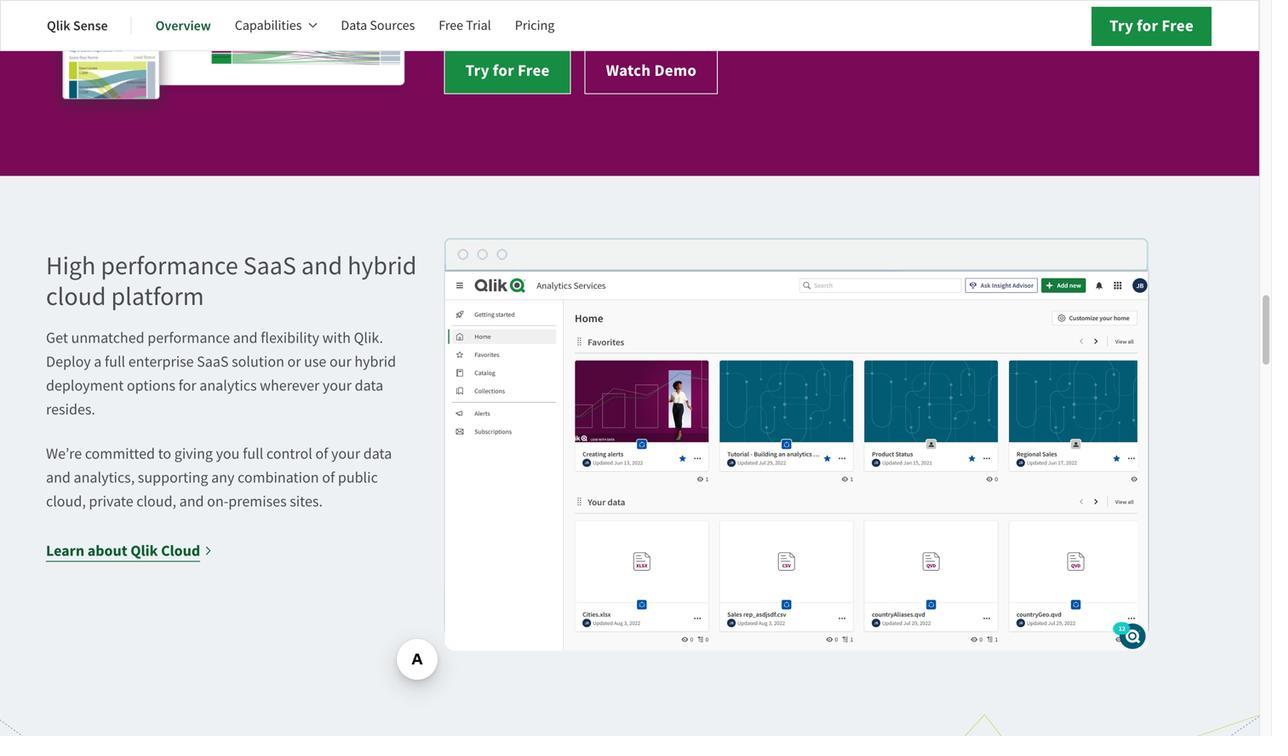 Task type: vqa. For each thing, say whether or not it's contained in the screenshot.
top Qlik
yes



Task type: locate. For each thing, give the bounding box(es) containing it.
free trial
[[439, 17, 491, 34]]

0 horizontal spatial saas
[[197, 352, 229, 372]]

screenshot showing a collection of qlik sense apps image
[[444, 237, 1150, 653]]

1 vertical spatial try for free link
[[444, 49, 571, 94]]

hybrid
[[348, 250, 417, 283], [355, 352, 396, 372]]

2 vertical spatial for
[[179, 376, 197, 396]]

data down qlik.
[[355, 376, 384, 396]]

a
[[94, 352, 102, 372]]

full
[[105, 352, 125, 372], [243, 444, 264, 464]]

sources
[[370, 17, 415, 34]]

0 horizontal spatial try for free
[[466, 60, 550, 81]]

any
[[211, 468, 235, 488]]

free inside menu bar
[[439, 17, 464, 34]]

sense
[[73, 17, 108, 35]]

for for the topmost try for free "link"
[[1138, 15, 1159, 37]]

qlik sense
[[47, 17, 108, 35]]

data sources
[[341, 17, 415, 34]]

your
[[323, 376, 352, 396], [331, 444, 360, 464]]

2 cloud, from the left
[[137, 492, 176, 511]]

try for try for free "link" to the left
[[466, 60, 490, 81]]

1 horizontal spatial for
[[493, 60, 515, 81]]

0 vertical spatial performance
[[101, 250, 238, 283]]

0 horizontal spatial try
[[466, 60, 490, 81]]

0 vertical spatial your
[[323, 376, 352, 396]]

try for the topmost try for free "link"
[[1110, 15, 1134, 37]]

resides.
[[46, 400, 95, 419]]

get
[[461, 7, 484, 26], [46, 328, 68, 348]]

qlik inside "qlik sense" "link"
[[47, 17, 70, 35]]

1 horizontal spatial saas
[[243, 250, 296, 283]]

0 horizontal spatial free
[[439, 17, 464, 34]]

of
[[316, 444, 328, 464], [322, 468, 335, 488]]

of right "control"
[[316, 444, 328, 464]]

capabilities
[[235, 17, 302, 34]]

combination
[[238, 468, 319, 488]]

0 vertical spatial hybrid
[[348, 250, 417, 283]]

for inside get unmatched performance and flexibility with qlik. deploy a full enterprise saas solution or use our hybrid deployment options for analytics wherever your data resides.
[[179, 376, 197, 396]]

try for free link
[[1092, 7, 1212, 46], [444, 49, 571, 94]]

and up solution
[[233, 328, 258, 348]]

your down our
[[323, 376, 352, 396]]

1 vertical spatial full
[[243, 444, 264, 464]]

0 horizontal spatial qlik
[[47, 17, 70, 35]]

0 vertical spatial try
[[1110, 15, 1134, 37]]

1 horizontal spatial free
[[518, 60, 550, 81]]

data up public
[[364, 444, 392, 464]]

learn
[[46, 541, 84, 561]]

get for get unmatched performance and flexibility with qlik. deploy a full enterprise saas solution or use our hybrid deployment options for analytics wherever your data resides.
[[46, 328, 68, 348]]

for
[[1138, 15, 1159, 37], [493, 60, 515, 81], [179, 376, 197, 396]]

and up with
[[302, 250, 343, 283]]

saas up analytics
[[197, 352, 229, 372]]

1 horizontal spatial full
[[243, 444, 264, 464]]

1 vertical spatial qlik
[[131, 541, 158, 561]]

and down the we're
[[46, 468, 71, 488]]

demo
[[655, 60, 697, 81]]

menu bar
[[47, 5, 579, 46]]

1 horizontal spatial qlik
[[131, 541, 158, 561]]

insight
[[571, 7, 615, 26]]

watch
[[606, 60, 651, 81]]

2 horizontal spatial free
[[1162, 15, 1194, 37]]

1 vertical spatial get
[[46, 328, 68, 348]]

saas inside get unmatched performance and flexibility with qlik. deploy a full enterprise saas solution or use our hybrid deployment options for analytics wherever your data resides.
[[197, 352, 229, 372]]

full right you at the left of the page
[[243, 444, 264, 464]]

and inside high performance saas and hybrid cloud platform
[[302, 250, 343, 283]]

1 vertical spatial data
[[364, 444, 392, 464]]

0 vertical spatial get
[[461, 7, 484, 26]]

1 horizontal spatial try
[[1110, 15, 1134, 37]]

0 horizontal spatial full
[[105, 352, 125, 372]]

hybrid down qlik.
[[355, 352, 396, 372]]

on-
[[207, 492, 229, 511]]

1 horizontal spatial get
[[461, 7, 484, 26]]

1 vertical spatial try
[[466, 60, 490, 81]]

cloud, down supporting
[[137, 492, 176, 511]]

learn about qlik cloud link
[[46, 539, 213, 563]]

supporting
[[138, 468, 208, 488]]

menu bar containing qlik sense
[[47, 5, 579, 46]]

and inside get unmatched performance and flexibility with qlik. deploy a full enterprise saas solution or use our hybrid deployment options for analytics wherever your data resides.
[[233, 328, 258, 348]]

solution
[[232, 352, 284, 372]]

get unmatched performance and flexibility with qlik. deploy a full enterprise saas solution or use our hybrid deployment options for analytics wherever your data resides.
[[46, 328, 396, 419]]

pricing
[[515, 17, 555, 34]]

1 vertical spatial performance
[[148, 328, 230, 348]]

1 vertical spatial for
[[493, 60, 515, 81]]

qlik left sense
[[47, 17, 70, 35]]

cloud,
[[46, 492, 86, 511], [137, 492, 176, 511]]

overview
[[156, 17, 211, 35]]

enterprise
[[128, 352, 194, 372]]

1 vertical spatial saas
[[197, 352, 229, 372]]

try for free
[[1110, 15, 1194, 37], [466, 60, 550, 81]]

public
[[338, 468, 378, 488]]

performance
[[101, 250, 238, 283], [148, 328, 230, 348]]

watch demo link
[[585, 49, 718, 94]]

committed
[[85, 444, 155, 464]]

hybrid up qlik.
[[348, 250, 417, 283]]

free for the topmost try for free "link"
[[1162, 15, 1194, 37]]

for for try for free "link" to the left
[[493, 60, 515, 81]]

saas
[[243, 250, 296, 283], [197, 352, 229, 372]]

0 horizontal spatial get
[[46, 328, 68, 348]]

0 vertical spatial saas
[[243, 250, 296, 283]]

0 vertical spatial qlik
[[47, 17, 70, 35]]

1 vertical spatial your
[[331, 444, 360, 464]]

your up public
[[331, 444, 360, 464]]

0 vertical spatial for
[[1138, 15, 1159, 37]]

premises
[[229, 492, 287, 511]]

qlik left cloud
[[131, 541, 158, 561]]

get left the ai-
[[461, 7, 484, 26]]

1 vertical spatial hybrid
[[355, 352, 396, 372]]

data sources link
[[341, 5, 415, 46]]

of left public
[[322, 468, 335, 488]]

get ai-generated insight suggestions, automatically
[[461, 7, 789, 26]]

cloud
[[161, 541, 200, 561]]

1 vertical spatial try for free
[[466, 60, 550, 81]]

saas up flexibility
[[243, 250, 296, 283]]

qlik.
[[354, 328, 383, 348]]

free for try for free "link" to the left
[[518, 60, 550, 81]]

giving
[[174, 444, 213, 464]]

0 horizontal spatial for
[[179, 376, 197, 396]]

deploy
[[46, 352, 91, 372]]

data
[[355, 376, 384, 396], [364, 444, 392, 464]]

1 horizontal spatial cloud,
[[137, 492, 176, 511]]

try
[[1110, 15, 1134, 37], [466, 60, 490, 81]]

qlik inside learn about qlik cloud link
[[131, 541, 158, 561]]

high performance saas and hybrid cloud platform
[[46, 250, 417, 313]]

and
[[302, 250, 343, 283], [233, 328, 258, 348], [46, 468, 71, 488], [179, 492, 204, 511]]

full right a
[[105, 352, 125, 372]]

about
[[88, 541, 127, 561]]

analytics,
[[74, 468, 135, 488]]

0 vertical spatial full
[[105, 352, 125, 372]]

full inside we're committed to giving you full control of your data and analytics, supporting any combination of public cloud, private cloud, and on-premises sites.
[[243, 444, 264, 464]]

get inside get unmatched performance and flexibility with qlik. deploy a full enterprise saas solution or use our hybrid deployment options for analytics wherever your data resides.
[[46, 328, 68, 348]]

pricing link
[[515, 5, 555, 46]]

get up deploy
[[46, 328, 68, 348]]

0 horizontal spatial cloud,
[[46, 492, 86, 511]]

0 vertical spatial try for free
[[1110, 15, 1194, 37]]

qlik
[[47, 17, 70, 35], [131, 541, 158, 561]]

try for free for the topmost try for free "link"
[[1110, 15, 1194, 37]]

0 vertical spatial data
[[355, 376, 384, 396]]

1 horizontal spatial try for free
[[1110, 15, 1194, 37]]

your inside we're committed to giving you full control of your data and analytics, supporting any combination of public cloud, private cloud, and on-premises sites.
[[331, 444, 360, 464]]

cloud, down analytics,
[[46, 492, 86, 511]]

2 horizontal spatial for
[[1138, 15, 1159, 37]]

1 horizontal spatial try for free link
[[1092, 7, 1212, 46]]

we're
[[46, 444, 82, 464]]

platform
[[111, 280, 204, 313]]

free
[[1162, 15, 1194, 37], [439, 17, 464, 34], [518, 60, 550, 81]]

we're committed to giving you full control of your data and analytics, supporting any combination of public cloud, private cloud, and on-premises sites.
[[46, 444, 392, 511]]



Task type: describe. For each thing, give the bounding box(es) containing it.
overview link
[[156, 5, 211, 46]]

wherever
[[260, 376, 320, 396]]

with
[[323, 328, 351, 348]]

0 vertical spatial of
[[316, 444, 328, 464]]

0 horizontal spatial try for free link
[[444, 49, 571, 94]]

performance inside get unmatched performance and flexibility with qlik. deploy a full enterprise saas solution or use our hybrid deployment options for analytics wherever your data resides.
[[148, 328, 230, 348]]

automatically
[[701, 7, 789, 26]]

data inside get unmatched performance and flexibility with qlik. deploy a full enterprise saas solution or use our hybrid deployment options for analytics wherever your data resides.
[[355, 376, 384, 396]]

deployment
[[46, 376, 124, 396]]

full inside get unmatched performance and flexibility with qlik. deploy a full enterprise saas solution or use our hybrid deployment options for analytics wherever your data resides.
[[105, 352, 125, 372]]

try for free for try for free "link" to the left
[[466, 60, 550, 81]]

generated
[[504, 7, 568, 26]]

learn about qlik cloud
[[46, 541, 200, 561]]

get for get ai-generated insight suggestions, automatically
[[461, 7, 484, 26]]

sites.
[[290, 492, 323, 511]]

trial
[[466, 17, 491, 34]]

capabilities link
[[235, 5, 317, 46]]

flexibility
[[261, 328, 320, 348]]

free trial link
[[439, 5, 491, 46]]

ai-
[[487, 7, 504, 26]]

cloud
[[46, 280, 106, 313]]

suggestions,
[[618, 7, 698, 26]]

performance inside high performance saas and hybrid cloud platform
[[101, 250, 238, 283]]

our
[[330, 352, 352, 372]]

unmatched
[[71, 328, 145, 348]]

hybrid inside get unmatched performance and flexibility with qlik. deploy a full enterprise saas solution or use our hybrid deployment options for analytics wherever your data resides.
[[355, 352, 396, 372]]

data inside we're committed to giving you full control of your data and analytics, supporting any combination of public cloud, private cloud, and on-premises sites.
[[364, 444, 392, 464]]

control
[[267, 444, 313, 464]]

and left on-
[[179, 492, 204, 511]]

private
[[89, 492, 133, 511]]

qlik sense link
[[47, 5, 108, 46]]

analytics
[[200, 376, 257, 396]]

you
[[216, 444, 240, 464]]

watch demo
[[606, 60, 697, 81]]

hybrid inside high performance saas and hybrid cloud platform
[[348, 250, 417, 283]]

to
[[158, 444, 171, 464]]

use
[[304, 352, 327, 372]]

your inside get unmatched performance and flexibility with qlik. deploy a full enterprise saas solution or use our hybrid deployment options for analytics wherever your data resides.
[[323, 376, 352, 396]]

get started with qlik sense image
[[46, 0, 417, 122]]

saas inside high performance saas and hybrid cloud platform
[[243, 250, 296, 283]]

or
[[288, 352, 301, 372]]

1 cloud, from the left
[[46, 492, 86, 511]]

options
[[127, 376, 176, 396]]

0 vertical spatial try for free link
[[1092, 7, 1212, 46]]

1 vertical spatial of
[[322, 468, 335, 488]]

high
[[46, 250, 96, 283]]

data
[[341, 17, 367, 34]]



